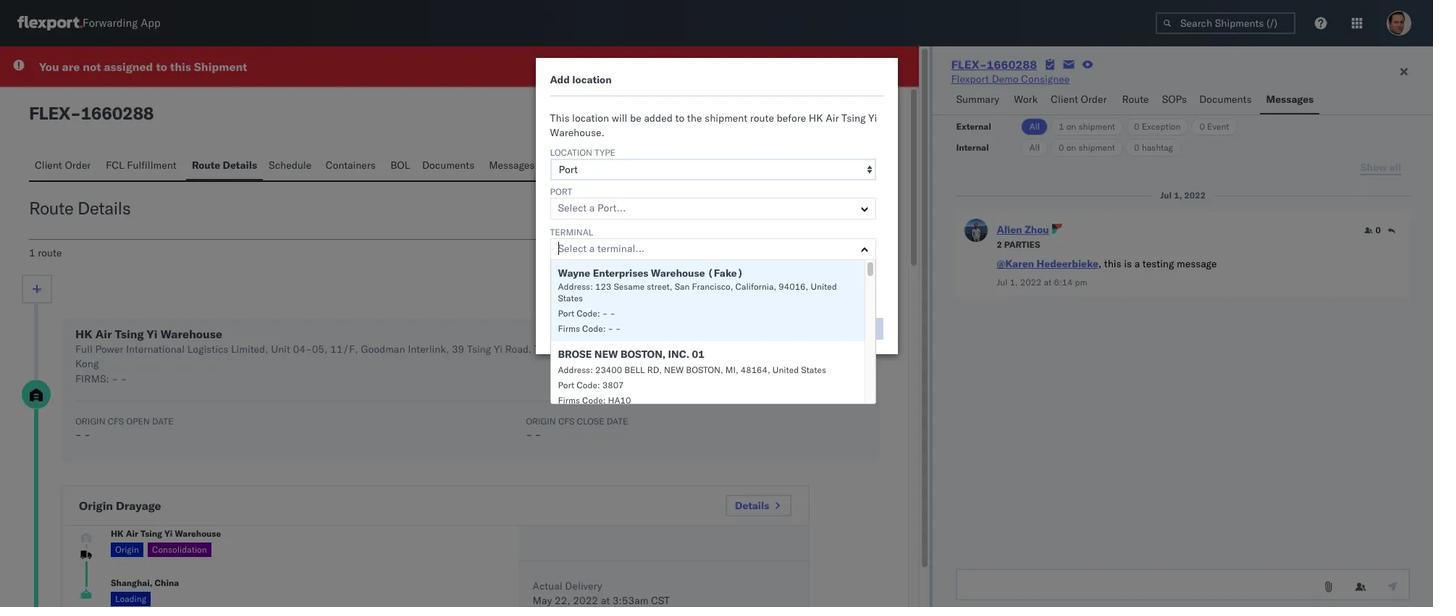 Task type: locate. For each thing, give the bounding box(es) containing it.
jul down hashtag
[[1161, 190, 1172, 201]]

date inside origin cfs open date - -
[[152, 416, 173, 427]]

you are not assigned to this shipment
[[39, 59, 247, 74]]

11/f,
[[330, 343, 358, 356]]

0 vertical spatial address:
[[558, 281, 593, 292]]

warehouse for hk air tsing yi warehouse full power international logistics limited, unit 04-05, 11/f, goodman interlink, 39 tsing yi road, tsing yi, new territories, 999077, hong kong firms: - -
[[160, 327, 222, 341]]

0 vertical spatial port
[[550, 186, 572, 197]]

1 vertical spatial firms
[[558, 395, 580, 406]]

origin down firms:
[[75, 416, 105, 427]]

1 horizontal spatial details
[[223, 159, 257, 172]]

flex
[[29, 102, 70, 124]]

limited,
[[231, 343, 268, 356]]

shipment for external
[[1079, 121, 1116, 132]]

origin up shanghai,
[[115, 544, 139, 555]]

2022
[[1185, 190, 1206, 201], [1020, 277, 1042, 288]]

1660288 down the assigned
[[81, 102, 154, 124]]

tsing inside the this location will be added to the shipment route before hk air tsing yi warehouse.
[[842, 112, 866, 125]]

messages
[[1267, 93, 1314, 106], [489, 159, 535, 172]]

origin left drayage
[[79, 498, 113, 513]]

documents for bottommost the documents button
[[422, 159, 475, 172]]

new inside hk air tsing yi warehouse full power international logistics limited, unit 04-05, 11/f, goodman interlink, 39 tsing yi road, tsing yi, new territories, 999077, hong kong firms: - -
[[576, 343, 596, 356]]

0 on shipment
[[1059, 142, 1116, 153]]

@karen hedeerbieke , this is a testing message jul 1, 2022 at 6:14 pm
[[997, 257, 1217, 288]]

select up terminal
[[558, 201, 587, 214]]

client down 'consignee'
[[1051, 93, 1079, 106]]

2 horizontal spatial route
[[1122, 93, 1149, 106]]

2022 up message
[[1185, 190, 1206, 201]]

1 vertical spatial documents button
[[416, 152, 483, 180]]

to right the assigned
[[156, 59, 167, 74]]

2 date from the left
[[607, 416, 628, 427]]

1 horizontal spatial 1
[[1059, 121, 1065, 132]]

0
[[1134, 121, 1140, 132], [1200, 121, 1205, 132], [1059, 142, 1065, 153], [1134, 142, 1140, 153], [1376, 225, 1381, 235]]

fcl
[[106, 159, 124, 172]]

origin
[[75, 416, 105, 427], [526, 416, 556, 427], [79, 498, 113, 513], [115, 544, 139, 555]]

firms up origin cfs close date - -
[[558, 395, 580, 406]]

0 vertical spatial to
[[156, 59, 167, 74]]

warehouse inside hk air tsing yi warehouse full power international logistics limited, unit 04-05, 11/f, goodman interlink, 39 tsing yi road, tsing yi, new territories, 999077, hong kong firms: - -
[[160, 327, 222, 341]]

warehouse for hk air tsing yi warehouse
[[175, 528, 221, 539]]

port down brose
[[558, 380, 575, 390]]

shipment
[[705, 112, 748, 125], [1079, 121, 1116, 132], [1079, 142, 1116, 153]]

firms:
[[75, 372, 109, 385]]

terminal
[[550, 227, 593, 238]]

shipment for internal
[[1079, 142, 1116, 153]]

new
[[550, 267, 570, 278], [576, 343, 596, 356]]

air
[[826, 112, 839, 125], [95, 327, 112, 341], [126, 528, 138, 539]]

1 address: from the top
[[558, 281, 593, 292]]

hk inside the this location will be added to the shipment route before hk air tsing yi warehouse.
[[809, 112, 823, 125]]

job
[[618, 267, 634, 278]]

air for hk air tsing yi warehouse
[[126, 528, 138, 539]]

origin left close
[[526, 416, 556, 427]]

location inside the this location will be added to the shipment route before hk air tsing yi warehouse.
[[572, 112, 609, 125]]

1 horizontal spatial new
[[576, 343, 596, 356]]

0 vertical spatial all button
[[1022, 118, 1048, 135]]

1 horizontal spatial documents
[[1200, 93, 1252, 106]]

1 cfs from the left
[[108, 416, 124, 427]]

to left the
[[676, 112, 685, 125]]

jul inside @karen hedeerbieke , this is a testing message jul 1, 2022 at 6:14 pm
[[997, 277, 1008, 288]]

0 vertical spatial air
[[826, 112, 839, 125]]

this inside @karen hedeerbieke , this is a testing message jul 1, 2022 at 6:14 pm
[[1105, 257, 1122, 270]]

united right 94016,
[[811, 281, 837, 292]]

client order button left fcl
[[29, 152, 100, 180]]

39
[[452, 343, 465, 356]]

route
[[750, 112, 774, 125], [38, 246, 62, 259]]

1
[[1059, 121, 1065, 132], [29, 246, 35, 259]]

states right 48164,
[[801, 364, 826, 375]]

0 vertical spatial type
[[595, 147, 616, 158]]

all button for 0
[[1022, 139, 1048, 156]]

upload document
[[677, 106, 764, 119]]

1 all from the top
[[1030, 121, 1040, 132]]

boston, down 01
[[686, 364, 723, 375]]

this
[[550, 112, 570, 125]]

location for add
[[572, 73, 612, 86]]

1 vertical spatial client
[[35, 159, 62, 172]]

origin for origin drayage
[[79, 498, 113, 513]]

shipment
[[194, 59, 247, 74]]

2 all from the top
[[1030, 142, 1040, 153]]

new right yi, at the left bottom
[[576, 343, 596, 356]]

0 button
[[1365, 225, 1381, 236]]

1 date from the left
[[152, 416, 173, 427]]

0 vertical spatial client order
[[1051, 93, 1107, 106]]

brose new boston, inc. 01 address: 23400 bell rd, new boston, mi, 48164, united states port code: 3807 firms code: ha10
[[558, 348, 826, 406]]

documents button up event
[[1194, 86, 1261, 114]]

select down terminal
[[558, 242, 587, 255]]

1 for 1 route
[[29, 246, 35, 259]]

0 vertical spatial this
[[170, 59, 191, 74]]

cfs inside origin cfs close date - -
[[558, 416, 575, 427]]

1 horizontal spatial 2022
[[1185, 190, 1206, 201]]

1 vertical spatial air
[[95, 327, 112, 341]]

route details down fcl
[[29, 197, 131, 219]]

details button
[[726, 495, 792, 517]]

0 vertical spatial states
[[558, 293, 583, 304]]

None field
[[558, 239, 562, 258]]

0 inside button
[[1376, 225, 1381, 235]]

firms inside wayne enterprises warehouse (fake) address: 123 sesame street, san francisco, california, 94016, united states port code: - - firms code: - -
[[558, 323, 580, 334]]

2 vertical spatial air
[[126, 528, 138, 539]]

0 vertical spatial jul
[[1161, 190, 1172, 201]]

1 horizontal spatial type
[[636, 267, 657, 278]]

2 all button from the top
[[1022, 139, 1048, 156]]

0 horizontal spatial jul
[[997, 277, 1008, 288]]

0 horizontal spatial to
[[156, 59, 167, 74]]

location for this
[[572, 112, 609, 125]]

states down the wayne
[[558, 293, 583, 304]]

tsing down drayage
[[140, 528, 162, 539]]

1 vertical spatial 2022
[[1020, 277, 1042, 288]]

0 horizontal spatial documents button
[[416, 152, 483, 180]]

1 vertical spatial order
[[65, 159, 91, 172]]

consolidation
[[152, 544, 207, 555]]

1 horizontal spatial client order
[[1051, 93, 1107, 106]]

actual
[[533, 580, 563, 593]]

route right fulfillment
[[192, 159, 220, 172]]

0 vertical spatial location
[[572, 73, 612, 86]]

1 horizontal spatial date
[[607, 416, 628, 427]]

0 vertical spatial route
[[750, 112, 774, 125]]

origin inside origin cfs open date - -
[[75, 416, 105, 427]]

1 horizontal spatial new
[[664, 364, 684, 375]]

0 for 0 hashtag
[[1134, 142, 1140, 153]]

route up 1 route
[[29, 197, 73, 219]]

1 horizontal spatial client order button
[[1045, 86, 1117, 114]]

0 vertical spatial documents button
[[1194, 86, 1261, 114]]

1 on shipment
[[1059, 121, 1116, 132]]

allen
[[997, 223, 1023, 236]]

1 horizontal spatial to
[[676, 112, 685, 125]]

order
[[1081, 93, 1107, 106], [65, 159, 91, 172]]

app
[[141, 16, 161, 30]]

order left fcl
[[65, 159, 91, 172]]

documents up event
[[1200, 93, 1252, 106]]

date right open
[[152, 416, 173, 427]]

1 vertical spatial all
[[1030, 142, 1040, 153]]

this right ","
[[1105, 257, 1122, 270]]

is
[[1124, 257, 1132, 270]]

0 horizontal spatial air
[[95, 327, 112, 341]]

1 vertical spatial type
[[636, 267, 657, 278]]

1 vertical spatial route
[[38, 246, 62, 259]]

2 parties
[[997, 239, 1041, 250]]

1 route
[[29, 246, 62, 259]]

full
[[75, 343, 93, 356]]

1 vertical spatial all button
[[1022, 139, 1048, 156]]

1660288 up flexport demo consignee
[[987, 57, 1037, 72]]

0 horizontal spatial 1,
[[1010, 277, 1018, 288]]

1 all button from the top
[[1022, 118, 1048, 135]]

0 vertical spatial 1660288
[[987, 57, 1037, 72]]

on down 1 on shipment on the right of page
[[1067, 142, 1077, 153]]

1 horizontal spatial boston,
[[686, 364, 723, 375]]

1 on from the top
[[1067, 121, 1077, 132]]

warehouse up logistics
[[160, 327, 222, 341]]

hk air tsing yi warehouse
[[111, 528, 221, 539]]

0 horizontal spatial states
[[558, 293, 583, 304]]

1 for 1 on shipment
[[1059, 121, 1065, 132]]

summary
[[957, 93, 1000, 106]]

client order button up 1 on shipment on the right of page
[[1045, 86, 1117, 114]]

cfs inside origin cfs open date - -
[[108, 416, 124, 427]]

shipment right the
[[705, 112, 748, 125]]

documents button right bol
[[416, 152, 483, 180]]

shipment up 0 on shipment
[[1079, 121, 1116, 132]]

address: inside the brose new boston, inc. 01 address: 23400 bell rd, new boston, mi, 48164, united states port code: 3807 firms code: ha10
[[558, 364, 593, 375]]

all button
[[1022, 118, 1048, 135], [1022, 139, 1048, 156]]

date down ha10
[[607, 416, 628, 427]]

1 vertical spatial address:
[[558, 364, 593, 375]]

order up 1 on shipment on the right of page
[[1081, 93, 1107, 106]]

1 vertical spatial documents
[[422, 159, 475, 172]]

shipment down 1 on shipment on the right of page
[[1079, 142, 1116, 153]]

port up yi, at the left bottom
[[558, 308, 575, 319]]

a right the is
[[1135, 257, 1140, 270]]

exception
[[823, 106, 870, 119]]

hk down origin drayage
[[111, 528, 124, 539]]

0 horizontal spatial boston,
[[621, 348, 666, 361]]

0 vertical spatial messages button
[[1261, 86, 1320, 114]]

0 vertical spatial a
[[590, 201, 595, 214]]

type up the street,
[[636, 267, 657, 278]]

0 horizontal spatial route
[[29, 197, 73, 219]]

warehouse up 'consolidation'
[[175, 528, 221, 539]]

2 select from the top
[[558, 242, 587, 255]]

0 vertical spatial warehouse
[[651, 267, 705, 280]]

list box containing wayne enterprises warehouse (fake)
[[551, 260, 875, 413]]

firms for wayne
[[558, 323, 580, 334]]

0 horizontal spatial order
[[65, 159, 91, 172]]

origin inside origin cfs close date - -
[[526, 416, 556, 427]]

date inside origin cfs close date - -
[[607, 416, 628, 427]]

united right 48164,
[[773, 364, 799, 375]]

type right location
[[595, 147, 616, 158]]

external
[[957, 121, 992, 132]]

cfs left open
[[108, 416, 124, 427]]

client
[[1051, 93, 1079, 106], [35, 159, 62, 172]]

power
[[95, 343, 123, 356]]

yi left road,
[[494, 343, 503, 356]]

1 horizontal spatial this
[[1105, 257, 1122, 270]]

documents right the bol button
[[422, 159, 475, 172]]

demo
[[992, 72, 1019, 85]]

this left shipment at the top left
[[170, 59, 191, 74]]

air down drayage
[[126, 528, 138, 539]]

a left port...
[[590, 201, 595, 214]]

client down flex
[[35, 159, 62, 172]]

2 address: from the top
[[558, 364, 593, 375]]

0 horizontal spatial this
[[170, 59, 191, 74]]

0 vertical spatial on
[[1067, 121, 1077, 132]]

route details
[[192, 159, 257, 172], [29, 197, 131, 219]]

1, down @karen
[[1010, 277, 1018, 288]]

(fake)
[[708, 267, 744, 280]]

new up 23400
[[595, 348, 618, 361]]

0 for 0 on shipment
[[1059, 142, 1065, 153]]

hashtag
[[1142, 142, 1174, 153]]

francisco,
[[692, 281, 733, 292]]

1 vertical spatial warehouse
[[160, 327, 222, 341]]

interlink,
[[408, 343, 449, 356]]

hk up "full"
[[75, 327, 92, 341]]

hk right "before"
[[809, 112, 823, 125]]

None text field
[[957, 569, 1410, 601]]

1 location from the top
[[572, 73, 612, 86]]

drayage
[[116, 498, 161, 513]]

route inside button
[[1122, 93, 1149, 106]]

0 vertical spatial hk
[[809, 112, 823, 125]]

1 vertical spatial this
[[1105, 257, 1122, 270]]

1 vertical spatial client order
[[35, 159, 91, 172]]

1 horizontal spatial client
[[1051, 93, 1079, 106]]

jul down @karen
[[997, 277, 1008, 288]]

48164,
[[741, 364, 771, 375]]

0 horizontal spatial client
[[35, 159, 62, 172]]

2 cfs from the left
[[558, 416, 575, 427]]

client order up 1 on shipment on the right of page
[[1051, 93, 1107, 106]]

2022 inside @karen hedeerbieke , this is a testing message jul 1, 2022 at 6:14 pm
[[1020, 277, 1042, 288]]

road,
[[505, 343, 532, 356]]

forwarding app
[[83, 16, 161, 30]]

1 vertical spatial 1,
[[1010, 277, 1018, 288]]

air inside the this location will be added to the shipment route before hk air tsing yi warehouse.
[[826, 112, 839, 125]]

at
[[1044, 277, 1052, 288]]

warehouse up san
[[651, 267, 705, 280]]

0 horizontal spatial 1660288
[[81, 102, 154, 124]]

1 vertical spatial route
[[192, 159, 220, 172]]

new down 'inc.'
[[664, 364, 684, 375]]

boston, up 'bell'
[[621, 348, 666, 361]]

1 vertical spatial hk
[[75, 327, 92, 341]]

1 firms from the top
[[558, 323, 580, 334]]

file exception
[[803, 106, 870, 119]]

1 horizontal spatial hk
[[111, 528, 124, 539]]

all
[[1030, 121, 1040, 132], [1030, 142, 1040, 153]]

sops button
[[1157, 86, 1194, 114]]

air inside hk air tsing yi warehouse full power international logistics limited, unit 04-05, 11/f, goodman interlink, 39 tsing yi road, tsing yi, new territories, 999077, hong kong firms: - -
[[95, 327, 112, 341]]

air right file
[[826, 112, 839, 125]]

new left trucking
[[550, 267, 570, 278]]

0 vertical spatial route
[[1122, 93, 1149, 106]]

location right add
[[572, 73, 612, 86]]

documents
[[1200, 93, 1252, 106], [422, 159, 475, 172]]

cfs left close
[[558, 416, 575, 427]]

0 vertical spatial route details
[[192, 159, 257, 172]]

location
[[572, 73, 612, 86], [572, 112, 609, 125]]

2 firms from the top
[[558, 395, 580, 406]]

1 vertical spatial a
[[590, 242, 595, 255]]

air up power
[[95, 327, 112, 341]]

file exception button
[[780, 101, 880, 123], [780, 101, 880, 123]]

1 horizontal spatial 1660288
[[987, 57, 1037, 72]]

firms inside the brose new boston, inc. 01 address: 23400 bell rd, new boston, mi, 48164, united states port code: 3807 firms code: ha10
[[558, 395, 580, 406]]

assignees
[[548, 159, 595, 172]]

0 horizontal spatial messages button
[[483, 152, 543, 180]]

address: down the wayne
[[558, 281, 593, 292]]

on for 0
[[1067, 142, 1077, 153]]

0 vertical spatial firms
[[558, 323, 580, 334]]

origin drayage
[[79, 498, 161, 513]]

origin for origin cfs close date - -
[[526, 416, 556, 427]]

on up 0 on shipment
[[1067, 121, 1077, 132]]

assigned
[[104, 59, 153, 74]]

a up trucking
[[590, 242, 595, 255]]

add location
[[550, 73, 612, 86]]

1 select from the top
[[558, 201, 587, 214]]

0 horizontal spatial client order button
[[29, 152, 100, 180]]

2 vertical spatial hk
[[111, 528, 124, 539]]

details inside button
[[735, 499, 770, 512]]

firms up yi, at the left bottom
[[558, 323, 580, 334]]

route inside the this location will be added to the shipment route before hk air tsing yi warehouse.
[[750, 112, 774, 125]]

2022 left at
[[1020, 277, 1042, 288]]

0 horizontal spatial 1
[[29, 246, 35, 259]]

assignees button
[[543, 152, 604, 180]]

flex-
[[951, 57, 987, 72]]

2 vertical spatial details
[[735, 499, 770, 512]]

states inside wayne enterprises warehouse (fake) address: 123 sesame street, san francisco, california, 94016, united states port code: - - firms code: - -
[[558, 293, 583, 304]]

1 horizontal spatial 1,
[[1174, 190, 1183, 201]]

route
[[1122, 93, 1149, 106], [192, 159, 220, 172], [29, 197, 73, 219]]

client order left fcl
[[35, 159, 91, 172]]

2 horizontal spatial air
[[826, 112, 839, 125]]

2 vertical spatial route
[[29, 197, 73, 219]]

location up warehouse.
[[572, 112, 609, 125]]

code: left 3807
[[577, 380, 600, 390]]

0 vertical spatial select
[[558, 201, 587, 214]]

tsing right file
[[842, 112, 866, 125]]

address: down brose
[[558, 364, 593, 375]]

0 vertical spatial details
[[223, 159, 257, 172]]

route details left schedule
[[192, 159, 257, 172]]

route up 0 exception
[[1122, 93, 1149, 106]]

cancel
[[753, 322, 787, 335]]

2 vertical spatial port
[[558, 380, 575, 390]]

hk for hk air tsing yi warehouse full power international logistics limited, unit 04-05, 11/f, goodman interlink, 39 tsing yi road, tsing yi, new territories, 999077, hong kong firms: - -
[[75, 327, 92, 341]]

1 vertical spatial select
[[558, 242, 587, 255]]

04-
[[293, 343, 312, 356]]

yi right file
[[869, 112, 877, 125]]

added
[[644, 112, 673, 125]]

internal
[[957, 142, 989, 153]]

flexport. image
[[17, 16, 83, 30]]

1 vertical spatial messages button
[[483, 152, 543, 180]]

port down assignees button
[[550, 186, 572, 197]]

message
[[1177, 257, 1217, 270]]

cfs for origin cfs close date - -
[[558, 416, 575, 427]]

2 location from the top
[[572, 112, 609, 125]]

1 horizontal spatial route
[[192, 159, 220, 172]]

1 horizontal spatial route
[[750, 112, 774, 125]]

2 on from the top
[[1067, 142, 1077, 153]]

0 horizontal spatial date
[[152, 416, 173, 427]]

hk inside hk air tsing yi warehouse full power international logistics limited, unit 04-05, 11/f, goodman interlink, 39 tsing yi road, tsing yi, new territories, 999077, hong kong firms: - -
[[75, 327, 92, 341]]

1 horizontal spatial documents button
[[1194, 86, 1261, 114]]

list box
[[551, 260, 875, 413]]

are
[[62, 59, 80, 74]]

this
[[170, 59, 191, 74], [1105, 257, 1122, 270]]

states inside the brose new boston, inc. 01 address: 23400 bell rd, new boston, mi, 48164, united states port code: 3807 firms code: ha10
[[801, 364, 826, 375]]

1, down exception
[[1174, 190, 1183, 201]]



Task type: vqa. For each thing, say whether or not it's contained in the screenshot.
the bottommost Firms
yes



Task type: describe. For each thing, give the bounding box(es) containing it.
zhou
[[1025, 223, 1049, 236]]

add
[[550, 73, 570, 86]]

999077,
[[651, 343, 692, 356]]

1, inside @karen hedeerbieke , this is a testing message jul 1, 2022 at 6:14 pm
[[1010, 277, 1018, 288]]

all button for 1
[[1022, 118, 1048, 135]]

a inside @karen hedeerbieke , this is a testing message jul 1, 2022 at 6:14 pm
[[1135, 257, 1140, 270]]

wayne enterprises warehouse (fake) address: 123 sesame street, san francisco, california, 94016, united states port code: - - firms code: - -
[[558, 267, 837, 334]]

firms for brose
[[558, 395, 580, 406]]

0 vertical spatial boston,
[[621, 348, 666, 361]]

tsing left yi, at the left bottom
[[535, 343, 559, 356]]

document
[[714, 106, 764, 119]]

work
[[1014, 93, 1038, 106]]

1 horizontal spatial order
[[1081, 93, 1107, 106]]

united inside the brose new boston, inc. 01 address: 23400 bell rd, new boston, mi, 48164, united states port code: 3807 firms code: ha10
[[773, 364, 799, 375]]

all for 1
[[1030, 121, 1040, 132]]

1 horizontal spatial jul
[[1161, 190, 1172, 201]]

california,
[[736, 281, 777, 292]]

flexport demo consignee
[[951, 72, 1070, 85]]

on for 1
[[1067, 121, 1077, 132]]

close
[[577, 416, 605, 427]]

will
[[612, 112, 628, 125]]

warehouse.
[[550, 126, 605, 139]]

enterprises
[[593, 267, 649, 280]]

0 horizontal spatial new
[[595, 348, 618, 361]]

select for select a terminal...
[[558, 242, 587, 255]]

date for origin cfs close date - -
[[607, 416, 628, 427]]

this location will be added to the shipment route before hk air tsing yi warehouse.
[[550, 112, 877, 139]]

1 vertical spatial boston,
[[686, 364, 723, 375]]

1 vertical spatial new
[[664, 364, 684, 375]]

location
[[550, 147, 593, 158]]

Search Shipments (/) text field
[[1156, 12, 1296, 34]]

tsing right 39 on the left of page
[[467, 343, 491, 356]]

shipment inside the this location will be added to the shipment route before hk air tsing yi warehouse.
[[705, 112, 748, 125]]

0 for 0
[[1376, 225, 1381, 235]]

exception
[[1142, 121, 1181, 132]]

yi up 'consolidation'
[[164, 528, 173, 539]]

0 horizontal spatial route
[[38, 246, 62, 259]]

pm
[[1075, 277, 1088, 288]]

0 for 0 exception
[[1134, 121, 1140, 132]]

1 vertical spatial details
[[78, 197, 131, 219]]

testing
[[1143, 257, 1175, 270]]

not
[[83, 59, 101, 74]]

details inside "button"
[[223, 159, 257, 172]]

@karen hedeerbieke button
[[997, 257, 1099, 270]]

bell
[[625, 364, 645, 375]]

route details inside "button"
[[192, 159, 257, 172]]

0 hashtag
[[1134, 142, 1174, 153]]

port...
[[598, 201, 626, 214]]

6:14
[[1054, 277, 1073, 288]]

yi up international
[[147, 327, 158, 341]]

consignee
[[1022, 72, 1070, 85]]

jul 1, 2022
[[1161, 190, 1206, 201]]

tsing up power
[[115, 327, 144, 341]]

0 exception
[[1134, 121, 1181, 132]]

fulfillment
[[127, 159, 176, 172]]

0 vertical spatial 1,
[[1174, 190, 1183, 201]]

,
[[1099, 257, 1102, 270]]

code: up close
[[583, 395, 606, 406]]

select a terminal...
[[558, 242, 645, 255]]

select for select a port...
[[558, 201, 587, 214]]

0 vertical spatial new
[[550, 267, 570, 278]]

05,
[[312, 343, 328, 356]]

shanghai, china loading
[[111, 577, 179, 604]]

delivery
[[565, 580, 602, 593]]

file
[[803, 106, 820, 119]]

cancel button
[[744, 318, 796, 340]]

hk for hk air tsing yi warehouse
[[111, 528, 124, 539]]

origin for origin
[[115, 544, 139, 555]]

route inside "button"
[[192, 159, 220, 172]]

open
[[126, 416, 150, 427]]

wayne
[[558, 267, 591, 280]]

0 vertical spatial 2022
[[1185, 190, 1206, 201]]

origin cfs close date - -
[[526, 416, 628, 441]]

yi,
[[562, 343, 573, 356]]

select a port...
[[558, 201, 626, 214]]

the
[[687, 112, 702, 125]]

01
[[692, 348, 705, 361]]

united inside wayne enterprises warehouse (fake) address: 123 sesame street, san francisco, california, 94016, united states port code: - - firms code: - -
[[811, 281, 837, 292]]

all for 0
[[1030, 142, 1040, 153]]

0 event
[[1200, 121, 1230, 132]]

rd,
[[647, 364, 662, 375]]

@karen
[[997, 257, 1035, 270]]

port inside wayne enterprises warehouse (fake) address: 123 sesame street, san francisco, california, 94016, united states port code: - - firms code: - -
[[558, 308, 575, 319]]

0 for 0 event
[[1200, 121, 1205, 132]]

allen zhou button
[[997, 223, 1049, 236]]

work button
[[1008, 86, 1045, 114]]

documents for the rightmost the documents button
[[1200, 93, 1252, 106]]

1 vertical spatial 1660288
[[81, 102, 154, 124]]

code: down 123
[[577, 308, 600, 319]]

route details button
[[186, 152, 263, 180]]

0 horizontal spatial client order
[[35, 159, 91, 172]]

warehouse inside wayne enterprises warehouse (fake) address: 123 sesame street, san francisco, california, 94016, united states port code: - - firms code: - -
[[651, 267, 705, 280]]

trucking
[[572, 267, 616, 278]]

containers
[[326, 159, 376, 172]]

air for hk air tsing yi warehouse full power international logistics limited, unit 04-05, 11/f, goodman interlink, 39 tsing yi road, tsing yi, new territories, 999077, hong kong firms: - -
[[95, 327, 112, 341]]

upload
[[677, 106, 712, 119]]

terminal...
[[598, 242, 645, 255]]

2
[[997, 239, 1002, 250]]

bol
[[391, 159, 410, 172]]

event
[[1208, 121, 1230, 132]]

3807
[[603, 380, 624, 390]]

1 horizontal spatial messages button
[[1261, 86, 1320, 114]]

logistics
[[187, 343, 228, 356]]

new trucking job type
[[550, 267, 657, 278]]

1 vertical spatial route details
[[29, 197, 131, 219]]

0 vertical spatial client
[[1051, 93, 1079, 106]]

before
[[777, 112, 806, 125]]

a for port...
[[590, 201, 595, 214]]

actual delivery
[[533, 580, 602, 593]]

loading
[[115, 593, 146, 604]]

flex-1660288 link
[[951, 57, 1037, 72]]

a for terminal...
[[590, 242, 595, 255]]

origin for origin cfs open date - -
[[75, 416, 105, 427]]

123
[[595, 281, 612, 292]]

allen zhou
[[997, 223, 1049, 236]]

yi inside the this location will be added to the shipment route before hk air tsing yi warehouse.
[[869, 112, 877, 125]]

fcl fulfillment
[[106, 159, 176, 172]]

upload document button
[[667, 101, 774, 123]]

street,
[[647, 281, 673, 292]]

0 vertical spatial messages
[[1267, 93, 1314, 106]]

territories,
[[599, 343, 649, 356]]

forwarding app link
[[17, 16, 161, 30]]

summary button
[[951, 86, 1008, 114]]

hk air tsing yi warehouse full power international logistics limited, unit 04-05, 11/f, goodman interlink, 39 tsing yi road, tsing yi, new territories, 999077, hong kong firms: - -
[[75, 327, 719, 385]]

flex - 1660288
[[29, 102, 154, 124]]

brose
[[558, 348, 592, 361]]

date for origin cfs open date - -
[[152, 416, 173, 427]]

code: up brose
[[583, 323, 606, 334]]

to inside the this location will be added to the shipment route before hk air tsing yi warehouse.
[[676, 112, 685, 125]]

address: inside wayne enterprises warehouse (fake) address: 123 sesame street, san francisco, california, 94016, united states port code: - - firms code: - -
[[558, 281, 593, 292]]

port inside the brose new boston, inc. 01 address: 23400 bell rd, new boston, mi, 48164, united states port code: 3807 firms code: ha10
[[558, 380, 575, 390]]

cfs for origin cfs open date - -
[[108, 416, 124, 427]]

sesame
[[614, 281, 645, 292]]

bol button
[[385, 152, 416, 180]]

1 vertical spatial messages
[[489, 159, 535, 172]]

0 horizontal spatial type
[[595, 147, 616, 158]]

ha10
[[608, 395, 631, 406]]



